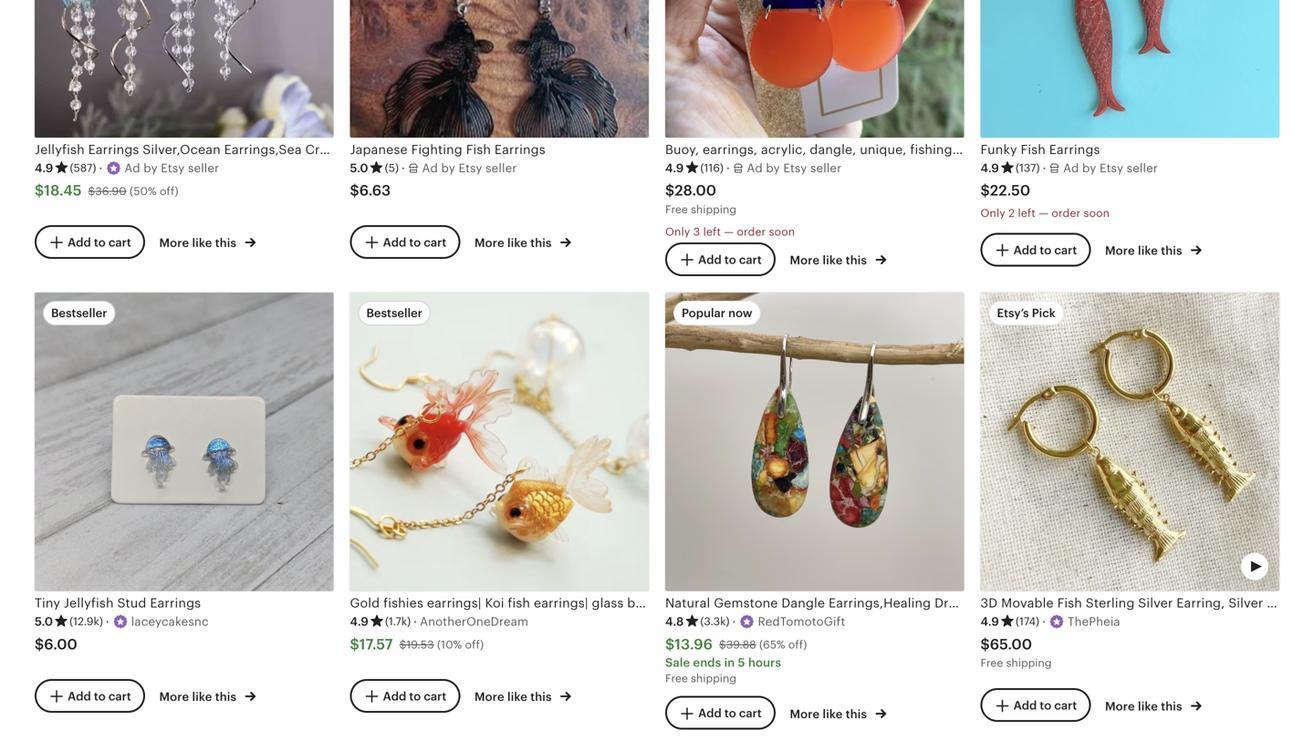 Task type: locate. For each thing, give the bounding box(es) containing it.
0 vertical spatial soon
[[1084, 207, 1110, 219]]

0 vertical spatial free
[[665, 203, 688, 216]]

add down 6.63
[[383, 236, 406, 250]]

· right (1.7k)
[[413, 616, 417, 629]]

add to cart down $ 22.50 only 2 left — order soon
[[1013, 244, 1077, 257]]

1 horizontal spatial off)
[[465, 639, 484, 651]]

cart
[[108, 236, 131, 250], [424, 236, 446, 250], [1054, 244, 1077, 257], [739, 253, 762, 267], [108, 690, 131, 704], [424, 690, 446, 704], [1054, 700, 1077, 713], [739, 707, 762, 721]]

— right 3
[[724, 226, 734, 238]]

39.88
[[726, 639, 756, 651]]

this for (3.3k)
[[846, 708, 867, 722]]

soon inside $ 22.50 only 2 left — order soon
[[1084, 207, 1110, 219]]

add down 6.00
[[68, 690, 91, 704]]

add to cart button for (587)
[[35, 226, 145, 259]]

add down 3
[[698, 253, 722, 267]]

bestseller for 6.00
[[51, 307, 107, 320]]

off) inside the $ 18.45 $ 36.90 (50% off)
[[160, 185, 179, 197]]

shipping down ends
[[691, 673, 736, 685]]

1 horizontal spatial soon
[[1084, 207, 1110, 219]]

quick shop for (1.7k)
[[477, 559, 541, 573]]

1 vertical spatial 5.0
[[35, 616, 53, 629]]

quick for (3.3k)
[[792, 559, 826, 573]]

· right (137) at right top
[[1043, 162, 1046, 175]]

more like this for (174)
[[1105, 700, 1185, 714]]

funky
[[981, 142, 1017, 157]]

add for (1.7k)
[[383, 690, 406, 704]]

5.0 up $ 6.63
[[350, 162, 368, 175]]

only left 3
[[665, 226, 690, 238]]

add to cart
[[68, 236, 131, 250], [383, 236, 446, 250], [1013, 244, 1077, 257], [698, 253, 762, 267], [68, 690, 131, 704], [383, 690, 446, 704], [1013, 700, 1077, 713], [698, 707, 762, 721]]

more like this link
[[159, 233, 256, 252], [475, 233, 571, 252], [1105, 241, 1202, 259], [790, 250, 886, 269], [159, 687, 256, 706], [475, 687, 571, 706], [1105, 697, 1202, 715], [790, 704, 886, 723]]

cart for (587)
[[108, 236, 131, 250]]

in
[[724, 656, 735, 670]]

off) right (10%
[[465, 639, 484, 651]]

like for (587)
[[192, 237, 212, 250]]

1 horizontal spatial left
[[1018, 207, 1036, 219]]

add for (174)
[[1013, 700, 1037, 713]]

more like this link for (3.3k)
[[790, 704, 886, 723]]

1 vertical spatial left
[[703, 226, 721, 238]]

0 vertical spatial only
[[981, 207, 1006, 219]]

funky fish earrings
[[981, 142, 1100, 157]]

to for (174)
[[1040, 700, 1051, 713]]

· right (3.3k)
[[732, 616, 736, 629]]

add to cart button down the $ 18.45 $ 36.90 (50% off)
[[35, 226, 145, 259]]

funky fish earrings image
[[981, 0, 1279, 138]]

bestseller
[[51, 307, 107, 320], [366, 307, 422, 320]]

17.57
[[359, 637, 393, 653]]

to for (587)
[[94, 236, 106, 250]]

2 fish from the left
[[1021, 142, 1046, 157]]

to for (1.7k)
[[409, 690, 421, 704]]

1 horizontal spatial order
[[1052, 207, 1081, 219]]

6.00
[[44, 637, 77, 653]]

only
[[981, 207, 1006, 219], [665, 226, 690, 238]]

shipping inside $ 65.00 free shipping
[[1006, 657, 1052, 670]]

0 horizontal spatial fish
[[466, 142, 491, 157]]

(3.3k)
[[700, 616, 730, 628]]

order right 3
[[737, 226, 766, 238]]

earrings for $ 6.00
[[150, 596, 201, 611]]

shipping
[[691, 203, 736, 216], [1006, 657, 1052, 670], [691, 673, 736, 685]]

— right 2
[[1039, 207, 1049, 219]]

1 horizontal spatial only
[[981, 207, 1006, 219]]

0 horizontal spatial only
[[665, 226, 690, 238]]

etsy's pick
[[997, 307, 1056, 320]]

free for 28.00
[[665, 203, 688, 216]]

shipping down 28.00
[[691, 203, 736, 216]]

quick shop button for (587)
[[129, 95, 240, 128]]

add to cart button down 6.00
[[35, 680, 145, 714]]

4.9 up 18.45
[[35, 162, 53, 175]]

— inside $ 22.50 only 2 left — order soon
[[1039, 207, 1049, 219]]

this
[[215, 237, 236, 250], [530, 237, 552, 250], [1161, 244, 1182, 258], [846, 254, 867, 267], [215, 691, 236, 704], [530, 691, 552, 704], [1161, 700, 1182, 714], [846, 708, 867, 722]]

natural gemstone dangle earrings,healing drop earrings,bohemia earrings,inner peace meditation grounding earrings gift image
[[665, 293, 964, 592]]

quick shop button
[[129, 95, 240, 128], [444, 95, 555, 128], [759, 95, 870, 128], [1074, 95, 1185, 128], [129, 549, 240, 583], [444, 549, 555, 583], [759, 549, 870, 583], [1074, 549, 1185, 583]]

quick for (174)
[[1107, 559, 1141, 573]]

to for (137)
[[1040, 244, 1051, 257]]

off) inside $ 17.57 $ 19.53 (10% off)
[[465, 639, 484, 651]]

off) right the (50%
[[160, 185, 179, 197]]

4.9 for 65.00
[[981, 616, 999, 629]]

—
[[1039, 207, 1049, 219], [724, 226, 734, 238]]

more like this link for (5)
[[475, 233, 571, 252]]

free inside $ 65.00 free shipping
[[981, 657, 1003, 670]]

cart for (12.9k)
[[108, 690, 131, 704]]

add down 2
[[1013, 244, 1037, 257]]

add to cart button down 2
[[981, 233, 1091, 267]]

1 vertical spatial shipping
[[1006, 657, 1052, 670]]

0 vertical spatial —
[[1039, 207, 1049, 219]]

more like this for (587)
[[159, 237, 239, 250]]

hours
[[748, 656, 781, 670]]

5
[[738, 656, 745, 670]]

1 horizontal spatial 5.0
[[350, 162, 368, 175]]

fighting
[[411, 142, 463, 157]]

2 bestseller from the left
[[366, 307, 422, 320]]

$ inside $ 17.57 $ 19.53 (10% off)
[[399, 639, 406, 651]]

shipping down the 65.00
[[1006, 657, 1052, 670]]

$
[[35, 183, 44, 199], [350, 183, 359, 199], [665, 183, 675, 199], [981, 183, 990, 199], [88, 185, 95, 197], [35, 637, 44, 653], [350, 637, 359, 653], [665, 637, 675, 653], [981, 637, 990, 653], [399, 639, 406, 651], [719, 639, 726, 651]]

fish
[[466, 142, 491, 157], [1021, 142, 1046, 157]]

quick shop
[[162, 105, 226, 119], [477, 105, 541, 119], [792, 105, 856, 119], [1107, 105, 1172, 119], [162, 559, 226, 573], [477, 559, 541, 573], [792, 559, 856, 573], [1107, 559, 1172, 573]]

cart for (116)
[[739, 253, 762, 267]]

4.9 for 28.00
[[665, 162, 684, 175]]

$ inside $ 22.50 only 2 left — order soon
[[981, 183, 990, 199]]

2 horizontal spatial off)
[[788, 639, 807, 651]]

1 vertical spatial free
[[981, 657, 1003, 670]]

4.9 down funky
[[981, 162, 999, 175]]

quick shop button for (3.3k)
[[759, 549, 870, 583]]

soon right 3
[[769, 226, 795, 238]]

free down the 65.00
[[981, 657, 1003, 670]]

add for (587)
[[68, 236, 91, 250]]

off) for 18.45
[[160, 185, 179, 197]]

soon down funky fish earrings
[[1084, 207, 1110, 219]]

$ 6.63
[[350, 183, 391, 199]]

free inside $ 28.00 free shipping
[[665, 203, 688, 216]]

5.0
[[350, 162, 368, 175], [35, 616, 53, 629]]

left
[[1018, 207, 1036, 219], [703, 226, 721, 238]]

add to cart down $ 65.00 free shipping
[[1013, 700, 1077, 713]]

$ for $ 6.63
[[350, 183, 359, 199]]

0 horizontal spatial off)
[[160, 185, 179, 197]]

cart for (174)
[[1054, 700, 1077, 713]]

1 horizontal spatial bestseller
[[366, 307, 422, 320]]

free down 28.00
[[665, 203, 688, 216]]

more like this link for (12.9k)
[[159, 687, 256, 706]]

add down 17.57
[[383, 690, 406, 704]]

add to cart button down $ 65.00 free shipping
[[981, 689, 1091, 723]]

order
[[1052, 207, 1081, 219], [737, 226, 766, 238]]

to for (116)
[[724, 253, 736, 267]]

1 horizontal spatial —
[[1039, 207, 1049, 219]]

add to cart button down 6.63
[[350, 226, 460, 259]]

this for (116)
[[846, 254, 867, 267]]

left right 2
[[1018, 207, 1036, 219]]

add down 18.45
[[68, 236, 91, 250]]

· right (116)
[[726, 162, 730, 175]]

add down ends
[[698, 707, 722, 721]]

only left 2
[[981, 207, 1006, 219]]

add to cart button for (3.3k)
[[665, 697, 775, 731]]

5.0 down 'tiny'
[[35, 616, 53, 629]]

· for (587)
[[99, 162, 103, 175]]

· for (3.3k)
[[732, 616, 736, 629]]

jellyfish
[[64, 596, 114, 611]]

3
[[693, 226, 700, 238]]

shipping inside $ 13.96 $ 39.88 (65% off) sale ends in 5 hours free shipping
[[691, 673, 736, 685]]

add to cart button down in
[[665, 697, 775, 731]]

0 vertical spatial 5.0
[[350, 162, 368, 175]]

4.9 up 28.00
[[665, 162, 684, 175]]

cart for (1.7k)
[[424, 690, 446, 704]]

add to cart button
[[35, 226, 145, 259], [350, 226, 460, 259], [981, 233, 1091, 267], [665, 243, 775, 277], [35, 680, 145, 714], [350, 680, 460, 714], [981, 689, 1091, 723], [665, 697, 775, 731]]

4.9
[[35, 162, 53, 175], [665, 162, 684, 175], [981, 162, 999, 175], [350, 616, 369, 629], [981, 616, 999, 629]]

add to cart down only 3 left — order soon
[[698, 253, 762, 267]]

gold fishies earrings| koi fish earrings| glass bubble earrings| japanese earrings| quirky gifts for her| summer earrings| fish earrings| image
[[350, 293, 649, 592]]

free
[[665, 203, 688, 216], [981, 657, 1003, 670], [665, 673, 688, 685]]

free down sale
[[665, 673, 688, 685]]

more like this link for (116)
[[790, 250, 886, 269]]

shop for (174)
[[1144, 559, 1172, 573]]

· right (5) at left
[[402, 162, 405, 175]]

shipping for 65.00
[[1006, 657, 1052, 670]]

to
[[94, 236, 106, 250], [409, 236, 421, 250], [1040, 244, 1051, 257], [724, 253, 736, 267], [94, 690, 106, 704], [409, 690, 421, 704], [1040, 700, 1051, 713], [724, 707, 736, 721]]

0 horizontal spatial earrings
[[150, 596, 201, 611]]

1 horizontal spatial fish
[[1021, 142, 1046, 157]]

·
[[99, 162, 103, 175], [402, 162, 405, 175], [726, 162, 730, 175], [1043, 162, 1046, 175], [106, 616, 109, 629], [413, 616, 417, 629], [732, 616, 736, 629], [1042, 616, 1046, 629]]

13.96
[[675, 637, 713, 653]]

order inside $ 22.50 only 2 left — order soon
[[1052, 207, 1081, 219]]

more like this link for (587)
[[159, 233, 256, 252]]

0 horizontal spatial bestseller
[[51, 307, 107, 320]]

fish right fighting
[[466, 142, 491, 157]]

add to cart down 6.00
[[68, 690, 131, 704]]

etsy's
[[997, 307, 1029, 320]]

4.9 for 22.50
[[981, 162, 999, 175]]

2 vertical spatial free
[[665, 673, 688, 685]]

65.00
[[990, 637, 1032, 653]]

0 vertical spatial left
[[1018, 207, 1036, 219]]

tiny jellyfish stud earrings image
[[35, 293, 334, 592]]

quick for (137)
[[1107, 105, 1141, 119]]

quick shop button for (137)
[[1074, 95, 1185, 128]]

4.9 up the 65.00
[[981, 616, 999, 629]]

order right 2
[[1052, 207, 1081, 219]]

earrings right fighting
[[494, 142, 545, 157]]

0 vertical spatial shipping
[[691, 203, 736, 216]]

1 vertical spatial soon
[[769, 226, 795, 238]]

$ inside $ 65.00 free shipping
[[981, 637, 990, 653]]

2
[[1009, 207, 1015, 219]]

add to cart down 19.53
[[383, 690, 446, 704]]

quick shop for (587)
[[162, 105, 226, 119]]

earrings right stud
[[150, 596, 201, 611]]

add to cart for (3.3k)
[[698, 707, 762, 721]]

add to cart down 6.63
[[383, 236, 446, 250]]

add to cart down in
[[698, 707, 762, 721]]

soon
[[1084, 207, 1110, 219], [769, 226, 795, 238]]

earrings up $ 22.50 only 2 left — order soon
[[1049, 142, 1100, 157]]

0 horizontal spatial —
[[724, 226, 734, 238]]

add down $ 65.00 free shipping
[[1013, 700, 1037, 713]]

like
[[192, 237, 212, 250], [507, 237, 527, 250], [1138, 244, 1158, 258], [823, 254, 843, 267], [192, 691, 212, 704], [507, 691, 527, 704], [1138, 700, 1158, 714], [823, 708, 843, 722]]

cart for (3.3k)
[[739, 707, 762, 721]]

1 bestseller from the left
[[51, 307, 107, 320]]

to for (12.9k)
[[94, 690, 106, 704]]

· for (116)
[[726, 162, 730, 175]]

0 horizontal spatial order
[[737, 226, 766, 238]]

shipping inside $ 28.00 free shipping
[[691, 203, 736, 216]]

0 horizontal spatial 5.0
[[35, 616, 53, 629]]

off) inside $ 13.96 $ 39.88 (65% off) sale ends in 5 hours free shipping
[[788, 639, 807, 651]]

add to cart button down $ 17.57 $ 19.53 (10% off)
[[350, 680, 460, 714]]

· right '(587)'
[[99, 162, 103, 175]]

quick shop button for (12.9k)
[[129, 549, 240, 583]]

fish up (137) at right top
[[1021, 142, 1046, 157]]

add
[[68, 236, 91, 250], [383, 236, 406, 250], [1013, 244, 1037, 257], [698, 253, 722, 267], [68, 690, 91, 704], [383, 690, 406, 704], [1013, 700, 1037, 713], [698, 707, 722, 721]]

left inside $ 22.50 only 2 left — order soon
[[1018, 207, 1036, 219]]

shop for (116)
[[828, 105, 856, 119]]

$ for $ 6.00
[[35, 637, 44, 653]]

$ 6.00
[[35, 637, 77, 653]]

more like this
[[159, 237, 239, 250], [475, 237, 555, 250], [1105, 244, 1185, 258], [790, 254, 870, 267], [159, 691, 239, 704], [475, 691, 555, 704], [1105, 700, 1185, 714], [790, 708, 870, 722]]

earrings
[[494, 142, 545, 157], [1049, 142, 1100, 157], [150, 596, 201, 611]]

1 horizontal spatial earrings
[[494, 142, 545, 157]]

quick for (1.7k)
[[477, 559, 510, 573]]

1 vertical spatial order
[[737, 226, 766, 238]]

off)
[[160, 185, 179, 197], [465, 639, 484, 651], [788, 639, 807, 651]]

free inside $ 13.96 $ 39.88 (65% off) sale ends in 5 hours free shipping
[[665, 673, 688, 685]]

like for (5)
[[507, 237, 527, 250]]

add to cart down the $ 18.45 $ 36.90 (50% off)
[[68, 236, 131, 250]]

more
[[159, 237, 189, 250], [475, 237, 504, 250], [1105, 244, 1135, 258], [790, 254, 820, 267], [159, 691, 189, 704], [475, 691, 504, 704], [1105, 700, 1135, 714], [790, 708, 820, 722]]

add to cart button for (12.9k)
[[35, 680, 145, 714]]

$ inside $ 28.00 free shipping
[[665, 183, 675, 199]]

quick shop for (174)
[[1107, 559, 1172, 573]]

0 vertical spatial order
[[1052, 207, 1081, 219]]

(137)
[[1016, 162, 1040, 174]]

quick
[[162, 105, 195, 119], [477, 105, 510, 119], [792, 105, 826, 119], [1107, 105, 1141, 119], [162, 559, 195, 573], [477, 559, 510, 573], [792, 559, 826, 573], [1107, 559, 1141, 573]]

$ 22.50 only 2 left — order soon
[[981, 183, 1110, 219]]

like for (1.7k)
[[507, 691, 527, 704]]

left right 3
[[703, 226, 721, 238]]

· down tiny jellyfish stud earrings
[[106, 616, 109, 629]]

shop for (587)
[[198, 105, 226, 119]]

japanese fighting fish earrings image
[[350, 0, 649, 138]]

add to cart for (174)
[[1013, 700, 1077, 713]]

shop
[[198, 105, 226, 119], [513, 105, 541, 119], [828, 105, 856, 119], [1144, 105, 1172, 119], [198, 559, 226, 573], [513, 559, 541, 573], [828, 559, 856, 573], [1144, 559, 1172, 573]]

2 vertical spatial shipping
[[691, 673, 736, 685]]

add to cart button down only 3 left — order soon
[[665, 243, 775, 277]]

off) right the '(65%'
[[788, 639, 807, 651]]



Task type: vqa. For each thing, say whether or not it's contained in the screenshot.
Warm And Cozy Gift Box with Blanket, Employee Appreciation Gift, Fall Care Package, Hygge Gift Box, Personalized Gift, Handmade Gifts Image
no



Task type: describe. For each thing, give the bounding box(es) containing it.
4.8
[[665, 616, 684, 629]]

ends
[[693, 656, 721, 670]]

(174)
[[1016, 616, 1039, 628]]

add to cart for (12.9k)
[[68, 690, 131, 704]]

(5)
[[385, 162, 399, 174]]

more for (5)
[[475, 237, 504, 250]]

0 horizontal spatial soon
[[769, 226, 795, 238]]

this for (587)
[[215, 237, 236, 250]]

$ 17.57 $ 19.53 (10% off)
[[350, 637, 484, 653]]

off) for 17.57
[[465, 639, 484, 651]]

this for (12.9k)
[[215, 691, 236, 704]]

$ 28.00 free shipping
[[665, 183, 736, 216]]

quick shop button for (1.7k)
[[444, 549, 555, 583]]

· right (174)
[[1042, 616, 1046, 629]]

$ for $ 17.57 $ 19.53 (10% off)
[[350, 637, 359, 653]]

quick for (5)
[[477, 105, 510, 119]]

$ for $ 18.45 $ 36.90 (50% off)
[[35, 183, 44, 199]]

japanese fighting fish earrings
[[350, 142, 545, 157]]

more like this link for (137)
[[1105, 241, 1202, 259]]

more for (12.9k)
[[159, 691, 189, 704]]

like for (137)
[[1138, 244, 1158, 258]]

$ 65.00 free shipping
[[981, 637, 1052, 670]]

1 vertical spatial —
[[724, 226, 734, 238]]

(116)
[[700, 162, 724, 174]]

· for (12.9k)
[[106, 616, 109, 629]]

(1.7k)
[[385, 616, 411, 628]]

sale
[[665, 656, 690, 670]]

more like this for (1.7k)
[[475, 691, 555, 704]]

0 horizontal spatial left
[[703, 226, 721, 238]]

add to cart button for (5)
[[350, 226, 460, 259]]

add to cart for (116)
[[698, 253, 762, 267]]

free for 65.00
[[981, 657, 1003, 670]]

add for (12.9k)
[[68, 690, 91, 704]]

tiny jellyfish stud earrings
[[35, 596, 201, 611]]

pick
[[1032, 307, 1056, 320]]

quick shop for (12.9k)
[[162, 559, 226, 573]]

$ for $ 13.96 $ 39.88 (65% off) sale ends in 5 hours free shipping
[[665, 637, 675, 653]]

quick shop button for (174)
[[1074, 549, 1185, 583]]

add for (3.3k)
[[698, 707, 722, 721]]

(587)
[[70, 162, 96, 174]]

to for (5)
[[409, 236, 421, 250]]

cart for (5)
[[424, 236, 446, 250]]

3d movable fish sterling silver earring, silver fish earring, 925 sterling silver, fish lover, fish lover gift image
[[981, 293, 1279, 592]]

more like this for (12.9k)
[[159, 691, 239, 704]]

quick for (587)
[[162, 105, 195, 119]]

more like this for (137)
[[1105, 244, 1185, 258]]

more for (3.3k)
[[790, 708, 820, 722]]

(65%
[[759, 639, 785, 651]]

quick shop for (3.3k)
[[792, 559, 856, 573]]

$ inside the $ 18.45 $ 36.90 (50% off)
[[88, 185, 95, 197]]

quick shop button for (116)
[[759, 95, 870, 128]]

2 horizontal spatial earrings
[[1049, 142, 1100, 157]]

quick shop for (5)
[[477, 105, 541, 119]]

19.53
[[406, 639, 434, 651]]

add to cart for (1.7k)
[[383, 690, 446, 704]]

28.00
[[675, 183, 716, 199]]

popular
[[682, 307, 725, 320]]

earrings for $ 6.63
[[494, 142, 545, 157]]

· for (137)
[[1043, 162, 1046, 175]]

add for (137)
[[1013, 244, 1037, 257]]

this for (137)
[[1161, 244, 1182, 258]]

(10%
[[437, 639, 462, 651]]

product video element
[[981, 293, 1279, 592]]

quick shop for (116)
[[792, 105, 856, 119]]

more like this for (5)
[[475, 237, 555, 250]]

japanese
[[350, 142, 408, 157]]

only 3 left — order soon
[[665, 226, 795, 238]]

(50%
[[130, 185, 157, 197]]

(12.9k)
[[69, 616, 103, 628]]

$ for $ 28.00 free shipping
[[665, 183, 675, 199]]

18.45
[[44, 183, 82, 199]]

more like this link for (1.7k)
[[475, 687, 571, 706]]

5.0 for 6.63
[[350, 162, 368, 175]]

this for (1.7k)
[[530, 691, 552, 704]]

add to cart button for (174)
[[981, 689, 1091, 723]]

like for (116)
[[823, 254, 843, 267]]

like for (12.9k)
[[192, 691, 212, 704]]

only inside $ 22.50 only 2 left — order soon
[[981, 207, 1006, 219]]

4.9 up 17.57
[[350, 616, 369, 629]]

$ for $ 22.50 only 2 left — order soon
[[981, 183, 990, 199]]

5.0 for 6.00
[[35, 616, 53, 629]]

more for (587)
[[159, 237, 189, 250]]

add for (116)
[[698, 253, 722, 267]]

more for (137)
[[1105, 244, 1135, 258]]

1 fish from the left
[[466, 142, 491, 157]]

quick shop for (137)
[[1107, 105, 1172, 119]]

$ for $ 65.00 free shipping
[[981, 637, 990, 653]]

more for (1.7k)
[[475, 691, 504, 704]]

more for (174)
[[1105, 700, 1135, 714]]

this for (174)
[[1161, 700, 1182, 714]]

$ 18.45 $ 36.90 (50% off)
[[35, 183, 179, 199]]

shipping for 28.00
[[691, 203, 736, 216]]

shop for (5)
[[513, 105, 541, 119]]

popular now
[[682, 307, 752, 320]]

buoy, earrings, acrylic, dangle, unique, fishing, boat, crab, fish, water, alaska, gift, mother, mom, teacher, tristan berkey designs image
[[665, 0, 964, 138]]

1 vertical spatial only
[[665, 226, 690, 238]]

shop for (1.7k)
[[513, 559, 541, 573]]

6.63
[[359, 183, 391, 199]]

tiny
[[35, 596, 60, 611]]

· for (1.7k)
[[413, 616, 417, 629]]

stud
[[117, 596, 146, 611]]

quick for (116)
[[792, 105, 826, 119]]

quick for (12.9k)
[[162, 559, 195, 573]]

to for (3.3k)
[[724, 707, 736, 721]]

add to cart for (5)
[[383, 236, 446, 250]]

shop for (12.9k)
[[198, 559, 226, 573]]

add to cart for (587)
[[68, 236, 131, 250]]

jellyfish earrings silver,ocean earrings,sea creature earrings,beach earrings,sea animal earrings,cute earrings,ocean lover jewelry image
[[35, 0, 334, 138]]

shop for (137)
[[1144, 105, 1172, 119]]

like for (3.3k)
[[823, 708, 843, 722]]

more like this for (3.3k)
[[790, 708, 870, 722]]

22.50
[[990, 183, 1030, 199]]

$ 13.96 $ 39.88 (65% off) sale ends in 5 hours free shipping
[[665, 637, 807, 685]]

now
[[728, 307, 752, 320]]

bestseller for 17.57
[[366, 307, 422, 320]]

this for (5)
[[530, 237, 552, 250]]

36.90
[[95, 185, 127, 197]]



